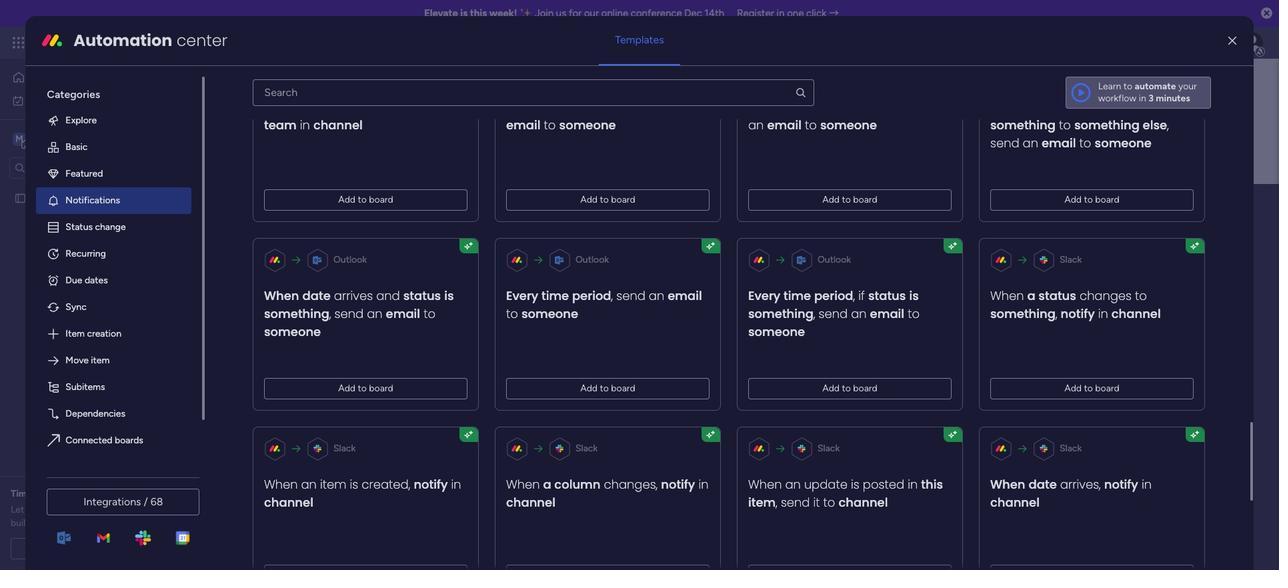 Task type: describe. For each thing, give the bounding box(es) containing it.
when for when an item is created, team in channel
[[264, 99, 298, 115]]

basic option
[[36, 134, 192, 161]]

explore
[[66, 115, 97, 126]]

so
[[31, 518, 41, 529]]

conference
[[631, 7, 682, 19]]

outlook for is
[[334, 254, 367, 265]]

to inside changes, send an email to someone
[[544, 117, 556, 133]]

when date arrives, notify in channel
[[991, 476, 1153, 511]]

item inside when an item is created, notify in channel
[[320, 476, 347, 493]]

subitems
[[66, 382, 105, 393]]

period for someone
[[573, 287, 612, 304]]

date for arrives,
[[1030, 476, 1058, 493]]

change
[[95, 221, 126, 233]]

1 horizontal spatial our
[[584, 7, 599, 19]]

, inside ', send an'
[[1168, 117, 1170, 133]]

posted
[[864, 476, 905, 493]]

work for my
[[44, 94, 65, 106]]

creation
[[87, 328, 121, 340]]

see plans button
[[215, 33, 280, 53]]

my work button
[[8, 90, 143, 111]]

of
[[80, 518, 89, 529]]

brad klo image
[[1242, 32, 1264, 53]]

my
[[29, 94, 42, 106]]

, inside when a status changes to something , notify in channel
[[1056, 305, 1058, 322]]

register in one click → link
[[737, 7, 839, 19]]

Search for a column type search field
[[253, 79, 814, 106]]

when an item is created, notify in channel
[[264, 476, 462, 511]]

to inside when date arrives and status is something , send an email to someone
[[424, 305, 436, 322]]

in inside when date arrives, notify in channel
[[1143, 476, 1153, 493]]

one
[[787, 7, 804, 19]]

to inside changes from something to something else
[[1060, 117, 1072, 133]]

1 vertical spatial email to someone
[[1043, 135, 1152, 151]]

charge
[[91, 518, 120, 529]]

when a column changes, notify in channel
[[507, 476, 709, 511]]

connected
[[66, 435, 112, 446]]

us
[[556, 7, 567, 19]]

dashboards
[[300, 301, 349, 312]]

Main workspace field
[[330, 189, 1226, 219]]

elevate
[[424, 7, 458, 19]]

update
[[805, 476, 848, 493]]

1 vertical spatial this
[[445, 301, 460, 312]]

status inside when date arrives and status is something , send an email to someone
[[404, 287, 441, 304]]

automate
[[1135, 81, 1177, 92]]

is inside when an item is created, team in channel
[[350, 99, 359, 115]]

plans
[[252, 37, 274, 48]]

public board image inside test 'link'
[[252, 330, 267, 345]]

test link
[[232, 319, 893, 357]]

due dates option
[[36, 267, 192, 294]]

workspace selection element
[[13, 131, 111, 148]]

item inside when an item is created, team in channel
[[320, 99, 347, 115]]

column
[[555, 476, 601, 493]]

something inside every time period , if status is something , send an email to someone
[[749, 305, 814, 322]]

, inside every time period , send an email to someone
[[612, 287, 614, 304]]

recent
[[252, 269, 286, 282]]

send inside when date arrives and status is something , send an email to someone
[[335, 305, 364, 322]]

when for when an item is created, notify in channel
[[264, 476, 298, 493]]

when an update is posted in
[[749, 476, 922, 493]]

slack for a column
[[576, 443, 598, 454]]

expert
[[61, 488, 89, 500]]

connected boards
[[66, 435, 143, 446]]

item creation option
[[36, 321, 192, 348]]

send inside the when a new item is created, send an
[[919, 99, 948, 115]]

else
[[1144, 117, 1168, 133]]

someone inside when date arrives and status is something , send an email to someone
[[264, 324, 321, 340]]

join
[[535, 7, 554, 19]]

let
[[11, 504, 24, 516]]

notify inside when an item is created, notify in channel
[[414, 476, 448, 493]]

send inside every time period , if status is something , send an email to someone
[[819, 305, 848, 322]]

item creation
[[66, 328, 121, 340]]

m
[[15, 133, 23, 144]]

email inside when date arrives and status is something , send an email to someone
[[386, 305, 421, 322]]

management
[[135, 35, 207, 50]]

test inside list box
[[31, 193, 49, 204]]

register in one click →
[[737, 7, 839, 19]]

is inside when an item is created, notify in channel
[[350, 476, 359, 493]]

, send it to channel
[[776, 494, 889, 511]]

email inside every time period , if status is something , send an email to someone
[[871, 305, 905, 322]]

1 vertical spatial main workspace
[[333, 189, 504, 219]]

, send an
[[991, 117, 1170, 151]]

boards and dashboards you visited recently in this workspace
[[252, 301, 508, 312]]

✨
[[520, 7, 533, 19]]

status
[[66, 221, 93, 233]]

an inside the when a new item is created, send an
[[749, 117, 764, 133]]

minutes
[[1157, 93, 1191, 104]]

Search in workspace field
[[28, 160, 111, 175]]

click
[[807, 7, 827, 19]]

changes, inside when a column changes, notify in channel
[[604, 476, 658, 493]]

week!
[[490, 7, 517, 19]]

a for column
[[544, 476, 552, 493]]

status inside when a status changes to something , notify in channel
[[1039, 287, 1077, 304]]

due dates
[[66, 275, 108, 286]]

public board image inside test list box
[[14, 192, 27, 205]]

outlook for something
[[818, 254, 852, 265]]

channel inside when a column changes, notify in channel
[[507, 494, 556, 511]]

68
[[151, 496, 163, 508]]

help
[[1178, 537, 1202, 550]]

categories list box
[[36, 77, 205, 481]]

automation center
[[74, 29, 228, 51]]

an inside changes, send an email to someone
[[694, 99, 710, 115]]

test list box
[[0, 184, 170, 390]]

status change
[[66, 221, 126, 233]]

visited
[[369, 301, 397, 312]]

email inside every time period , send an email to someone
[[668, 287, 703, 304]]

, inside when date arrives and status is something , send an email to someone
[[330, 305, 332, 322]]

categories
[[47, 88, 100, 101]]

far.
[[43, 518, 57, 529]]

dates
[[85, 275, 108, 286]]

1 vertical spatial main
[[333, 189, 384, 219]]

your workflow in
[[1099, 81, 1198, 104]]

monday
[[59, 35, 105, 50]]

dependencies option
[[36, 401, 192, 428]]

boards
[[252, 301, 280, 312]]

every for something
[[749, 287, 781, 304]]

when for when date arrives, notify in channel
[[991, 476, 1026, 493]]

someone inside every time period , send an email to someone
[[522, 305, 579, 322]]

to inside every time period , send an email to someone
[[507, 305, 519, 322]]

when an item is created, team in channel
[[264, 99, 414, 133]]

changes inside changes from something to something else
[[1069, 99, 1121, 115]]

when for when date arrives and status is something , send an email to someone
[[264, 287, 299, 304]]

0 vertical spatial email to someone
[[768, 117, 878, 133]]

sync
[[66, 301, 87, 313]]

schedule a meeting
[[44, 543, 127, 555]]

recent boards
[[252, 269, 321, 282]]

in inside when an item is created, notify in channel
[[452, 476, 462, 493]]

dependencies
[[66, 408, 125, 420]]

when a status changes to something , notify in channel
[[991, 287, 1162, 322]]

select product image
[[12, 36, 25, 49]]

online
[[602, 7, 629, 19]]

move item
[[66, 355, 110, 366]]

boards for connected boards
[[115, 435, 143, 446]]

changes from something to something else
[[991, 99, 1168, 133]]

built
[[11, 518, 29, 529]]

in inside when a column changes, notify in channel
[[699, 476, 709, 493]]

period for ,
[[815, 287, 854, 304]]

someone inside changes, send an email to someone
[[560, 117, 617, 133]]

changes, send an email to someone
[[507, 99, 710, 133]]

this item
[[749, 476, 944, 511]]

recurring option
[[36, 241, 192, 267]]

main workspace inside workspace selection element
[[31, 132, 109, 145]]

email inside changes, send an email to someone
[[507, 117, 541, 133]]

slack for notify
[[334, 443, 356, 454]]

slack for date
[[1061, 443, 1083, 454]]

see plans
[[233, 37, 274, 48]]

integrations / 68 button
[[47, 489, 200, 516]]

→
[[829, 7, 839, 19]]

channel inside when a status changes to something , notify in channel
[[1112, 305, 1162, 322]]

a for status
[[1028, 287, 1036, 304]]



Task type: vqa. For each thing, say whether or not it's contained in the screenshot.
someone inside every time period , if status is something , send an email to someone
yes



Task type: locate. For each thing, give the bounding box(es) containing it.
item inside this item
[[749, 494, 776, 511]]

workflow
[[1099, 93, 1137, 104]]

new
[[797, 99, 822, 115]]

if
[[859, 287, 866, 304]]

3
[[1149, 93, 1154, 104]]

period inside every time period , send an email to someone
[[573, 287, 612, 304]]

meeting
[[92, 543, 127, 555]]

period inside every time period , if status is something , send an email to someone
[[815, 287, 854, 304]]

1 horizontal spatial main workspace
[[333, 189, 504, 219]]

free
[[59, 518, 77, 529]]

subitems option
[[36, 374, 192, 401]]

0 horizontal spatial main
[[31, 132, 54, 145]]

is inside the when a new item is created, send an
[[855, 99, 864, 115]]

outlook
[[334, 254, 367, 265], [576, 254, 610, 265], [818, 254, 852, 265]]

boards inside option
[[115, 435, 143, 446]]

1 vertical spatial work
[[44, 94, 65, 106]]

integrations
[[84, 496, 141, 508]]

channel inside when date arrives, notify in channel
[[991, 494, 1040, 511]]

0 horizontal spatial work
[[44, 94, 65, 106]]

slack
[[1061, 254, 1083, 265], [334, 443, 356, 454], [576, 443, 598, 454], [818, 443, 840, 454], [1061, 443, 1083, 454]]

main up 'add workspace description'
[[333, 189, 384, 219]]

work
[[108, 35, 132, 50], [44, 94, 65, 106]]

an inside every time period , send an email to someone
[[649, 287, 665, 304]]

when inside when a column changes, notify in channel
[[507, 476, 540, 493]]

period up test 'link'
[[573, 287, 612, 304]]

time left if
[[784, 287, 812, 304]]

move item option
[[36, 348, 192, 374]]

0 horizontal spatial and
[[283, 301, 298, 312]]

status
[[404, 287, 441, 304], [869, 287, 907, 304], [1039, 287, 1077, 304]]

from
[[1125, 99, 1153, 115]]

work right my
[[44, 94, 65, 106]]

automation  center image
[[42, 30, 63, 51]]

work right 'monday' at the top of the page
[[108, 35, 132, 50]]

option down connected boards
[[36, 454, 192, 481]]

review
[[92, 488, 121, 500], [76, 504, 103, 516]]

2 horizontal spatial status
[[1039, 287, 1077, 304]]

featured
[[66, 168, 103, 179]]

search image
[[795, 87, 807, 99]]

date left arrives, on the right of page
[[1030, 476, 1058, 493]]

a for new
[[786, 99, 794, 115]]

option
[[0, 186, 170, 189], [36, 454, 192, 481]]

in inside your workflow in
[[1139, 93, 1147, 104]]

arrives,
[[1061, 476, 1102, 493]]

test
[[31, 193, 49, 204], [274, 332, 292, 343]]

time inside every time period , if status is something , send an email to someone
[[784, 287, 812, 304]]

every inside every time period , if status is something , send an email to someone
[[749, 287, 781, 304]]

created,
[[362, 99, 411, 115], [867, 99, 916, 115], [362, 476, 411, 493]]

you
[[351, 301, 367, 312]]

work for monday
[[108, 35, 132, 50]]

description
[[399, 222, 446, 233]]

review up the what
[[92, 488, 121, 500]]

basic
[[66, 141, 88, 153]]

email to someone down changes from something to something else
[[1043, 135, 1152, 151]]

0 vertical spatial public board image
[[14, 192, 27, 205]]

when inside when date arrives and status is something , send an email to someone
[[264, 287, 299, 304]]

when for when an update is posted in
[[749, 476, 783, 493]]

0 vertical spatial test
[[31, 193, 49, 204]]

sync option
[[36, 294, 192, 321]]

time inside every time period , send an email to someone
[[542, 287, 570, 304]]

when inside when an item is created, team in channel
[[264, 99, 298, 115]]

notify inside when date arrives, notify in channel
[[1105, 476, 1139, 493]]

for right time
[[34, 488, 47, 500]]

public board image
[[14, 192, 27, 205], [252, 330, 267, 345]]

public board image down boards
[[252, 330, 267, 345]]

status change option
[[36, 214, 192, 241]]

2 every from the left
[[749, 287, 781, 304]]

item inside the when a new item is created, send an
[[825, 99, 852, 115]]

0 vertical spatial work
[[108, 35, 132, 50]]

1 horizontal spatial work
[[108, 35, 132, 50]]

help button
[[1166, 532, 1213, 555]]

0 horizontal spatial email to someone
[[768, 117, 878, 133]]

a inside when a status changes to something , notify in channel
[[1028, 287, 1036, 304]]

is inside when date arrives and status is something , send an email to someone
[[445, 287, 454, 304]]

date down recent boards at the left top of page
[[303, 287, 331, 304]]

1 changes, from the top
[[604, 99, 658, 115]]

an inside ', send an'
[[1024, 135, 1039, 151]]

0 horizontal spatial public board image
[[14, 192, 27, 205]]

0 horizontal spatial boards
[[115, 435, 143, 446]]

None search field
[[253, 79, 814, 106]]

0 vertical spatial changes
[[1069, 99, 1121, 115]]

schedule a meeting button
[[11, 538, 159, 560]]

when
[[264, 99, 298, 115], [507, 99, 544, 115], [749, 99, 783, 115], [264, 287, 299, 304], [991, 287, 1025, 304], [264, 476, 298, 493], [507, 476, 540, 493], [749, 476, 783, 493], [991, 476, 1026, 493]]

2 changes, from the top
[[604, 476, 658, 493]]

when for when a new item is created, send an
[[749, 99, 783, 115]]

0 horizontal spatial period
[[573, 287, 612, 304]]

1 horizontal spatial outlook
[[576, 254, 610, 265]]

boards right "recent"
[[288, 269, 321, 282]]

created, inside when an item is created, notify in channel
[[362, 476, 411, 493]]

categories heading
[[36, 77, 192, 107]]

for right us
[[569, 7, 582, 19]]

1 horizontal spatial this
[[470, 7, 487, 19]]

notify inside when a status changes to something , notify in channel
[[1062, 305, 1096, 322]]

every time period , if status is something , send an email to someone
[[749, 287, 920, 340]]

1 horizontal spatial boards
[[288, 269, 321, 282]]

1 period from the left
[[573, 287, 612, 304]]

to inside when a status changes to something , notify in channel
[[1136, 287, 1148, 304]]

when date arrives and status is something , send an email to someone
[[264, 287, 454, 340]]

add workspace description
[[332, 222, 446, 233]]

channel inside when an item is created, team in channel
[[314, 117, 363, 133]]

1 horizontal spatial email to someone
[[1043, 135, 1152, 151]]

created, for when an item is created, team in channel
[[362, 99, 411, 115]]

send inside every time period , send an email to someone
[[617, 287, 646, 304]]

in inside when an item is created, team in channel
[[300, 117, 310, 133]]

an inside when date arrives and status is something , send an email to someone
[[367, 305, 383, 322]]

1 horizontal spatial time
[[784, 287, 812, 304]]

2 time from the left
[[784, 287, 812, 304]]

item
[[320, 99, 347, 115], [825, 99, 852, 115], [91, 355, 110, 366], [320, 476, 347, 493], [749, 494, 776, 511]]

slack up update
[[818, 443, 840, 454]]

and right boards
[[283, 301, 298, 312]]

notify inside when a column changes, notify in channel
[[662, 476, 696, 493]]

something inside when date arrives and status is something , send an email to someone
[[264, 305, 330, 322]]

0 horizontal spatial every
[[507, 287, 539, 304]]

1 outlook from the left
[[334, 254, 367, 265]]

notifications option
[[36, 187, 192, 214]]

slack for a status
[[1061, 254, 1083, 265]]

0 horizontal spatial this
[[445, 301, 460, 312]]

email to someone
[[768, 117, 878, 133], [1043, 135, 1152, 151]]

slack up when an item is created, notify in channel
[[334, 443, 356, 454]]

2 horizontal spatial outlook
[[818, 254, 852, 265]]

main workspace up description
[[333, 189, 504, 219]]

0 horizontal spatial date
[[303, 287, 331, 304]]

outlook up every time period , send an email to someone
[[576, 254, 610, 265]]

notifications
[[66, 195, 120, 206]]

when for when
[[507, 99, 544, 115]]

test down boards
[[274, 332, 292, 343]]

0 vertical spatial changes,
[[604, 99, 658, 115]]

monday work management
[[59, 35, 207, 50]]

is inside every time period , if status is something , send an email to someone
[[910, 287, 920, 304]]

register
[[737, 7, 775, 19]]

and inside when date arrives and status is something , send an email to someone
[[377, 287, 400, 304]]

this inside this item
[[922, 476, 944, 493]]

period left if
[[815, 287, 854, 304]]

channel
[[314, 117, 363, 133], [1112, 305, 1162, 322], [264, 494, 314, 511], [507, 494, 556, 511], [839, 494, 889, 511], [991, 494, 1040, 511]]

2 vertical spatial this
[[922, 476, 944, 493]]

this right recently
[[445, 301, 460, 312]]

created, for when an item is created, notify in channel
[[362, 476, 411, 493]]

center
[[177, 29, 228, 51]]

1 horizontal spatial date
[[1030, 476, 1058, 493]]

when a new item is created, send an
[[749, 99, 948, 133]]

dec
[[685, 7, 703, 19]]

something
[[991, 117, 1056, 133], [1075, 117, 1141, 133], [264, 305, 330, 322], [749, 305, 814, 322], [991, 305, 1056, 322]]

slack up when a status changes to something , notify in channel on the right of the page
[[1061, 254, 1083, 265]]

in inside when a status changes to something , notify in channel
[[1099, 305, 1109, 322]]

status inside every time period , if status is something , send an email to someone
[[869, 287, 907, 304]]

item inside option
[[91, 355, 110, 366]]

0 horizontal spatial for
[[34, 488, 47, 500]]

changes,
[[604, 99, 658, 115], [604, 476, 658, 493]]

someone inside every time period , if status is something , send an email to someone
[[749, 324, 806, 340]]

for inside the time for an expert review let our experts review what you've built so far. free of charge
[[34, 488, 47, 500]]

when for when a column changes, notify in channel
[[507, 476, 540, 493]]

0 horizontal spatial outlook
[[334, 254, 367, 265]]

a inside button
[[85, 543, 90, 555]]

our left online
[[584, 7, 599, 19]]

an inside when an item is created, team in channel
[[301, 99, 317, 115]]

created, inside the when a new item is created, send an
[[867, 99, 916, 115]]

work inside 'button'
[[44, 94, 65, 106]]

changes inside when a status changes to something , notify in channel
[[1081, 287, 1133, 304]]

send inside ', send an'
[[991, 135, 1020, 151]]

2 period from the left
[[815, 287, 854, 304]]

boards down dependencies option
[[115, 435, 143, 446]]

0 vertical spatial main
[[31, 132, 54, 145]]

1 vertical spatial public board image
[[252, 330, 267, 345]]

every time period , send an email to someone
[[507, 287, 703, 322]]

period
[[573, 287, 612, 304], [815, 287, 854, 304]]

when inside when a status changes to something , notify in channel
[[991, 287, 1025, 304]]

every
[[507, 287, 539, 304], [749, 287, 781, 304]]

when inside the when a new item is created, send an
[[749, 99, 783, 115]]

workspace
[[57, 132, 109, 145], [390, 189, 504, 219], [351, 222, 396, 233], [463, 301, 508, 312]]

1 horizontal spatial every
[[749, 287, 781, 304]]

notify
[[1062, 305, 1096, 322], [414, 476, 448, 493], [662, 476, 696, 493], [1105, 476, 1139, 493]]

every for to
[[507, 287, 539, 304]]

boards for recent boards
[[288, 269, 321, 282]]

0 vertical spatial for
[[569, 7, 582, 19]]

arrives
[[334, 287, 373, 304]]

an inside when an item is created, notify in channel
[[301, 476, 317, 493]]

our up so
[[26, 504, 40, 516]]

1 horizontal spatial test
[[274, 332, 292, 343]]

test inside 'link'
[[274, 332, 292, 343]]

outlook up every time period , if status is something , send an email to someone
[[818, 254, 852, 265]]

1 vertical spatial our
[[26, 504, 40, 516]]

slack up column
[[576, 443, 598, 454]]

2 outlook from the left
[[576, 254, 610, 265]]

move
[[66, 355, 89, 366]]

1 vertical spatial changes
[[1081, 287, 1133, 304]]

time
[[11, 488, 32, 500]]

3 status from the left
[[1039, 287, 1077, 304]]

connected boards option
[[36, 428, 192, 454]]

elevate is this week! ✨ join us for our online conference dec 14th
[[424, 7, 725, 19]]

1 vertical spatial changes,
[[604, 476, 658, 493]]

1 horizontal spatial for
[[569, 7, 582, 19]]

test down search in workspace field
[[31, 193, 49, 204]]

recurring
[[66, 248, 106, 259]]

recently
[[399, 301, 433, 312]]

channel inside when an item is created, notify in channel
[[264, 494, 314, 511]]

public board image down workspace image
[[14, 192, 27, 205]]

email to someone down the new
[[768, 117, 878, 133]]

0 horizontal spatial test
[[31, 193, 49, 204]]

1 vertical spatial boards
[[115, 435, 143, 446]]

someone
[[560, 117, 617, 133], [821, 117, 878, 133], [1096, 135, 1152, 151], [522, 305, 579, 322], [264, 324, 321, 340], [749, 324, 806, 340]]

1 horizontal spatial status
[[869, 287, 907, 304]]

see
[[233, 37, 249, 48]]

1 time from the left
[[542, 287, 570, 304]]

date inside when date arrives, notify in channel
[[1030, 476, 1058, 493]]

a inside when a column changes, notify in channel
[[544, 476, 552, 493]]

in
[[777, 7, 785, 19], [1139, 93, 1147, 104], [300, 117, 310, 133], [435, 301, 443, 312], [1099, 305, 1109, 322], [452, 476, 462, 493], [699, 476, 709, 493], [908, 476, 919, 493], [1143, 476, 1153, 493]]

0 horizontal spatial our
[[26, 504, 40, 516]]

when inside when date arrives, notify in channel
[[991, 476, 1026, 493]]

date inside when date arrives and status is something , send an email to someone
[[303, 287, 331, 304]]

what
[[106, 504, 127, 516]]

2 status from the left
[[869, 287, 907, 304]]

featured option
[[36, 161, 192, 187]]

3 outlook from the left
[[818, 254, 852, 265]]

due
[[66, 275, 82, 286]]

and right the you
[[377, 287, 400, 304]]

review up of
[[76, 504, 103, 516]]

when for when a status changes to something , notify in channel
[[991, 287, 1025, 304]]

1 every from the left
[[507, 287, 539, 304]]

0 vertical spatial option
[[0, 186, 170, 189]]

1 vertical spatial option
[[36, 454, 192, 481]]

main workspace
[[31, 132, 109, 145], [333, 189, 504, 219]]

0 vertical spatial our
[[584, 7, 599, 19]]

add to board button
[[264, 189, 468, 211], [507, 189, 710, 211], [749, 189, 952, 211], [991, 189, 1195, 211], [264, 378, 468, 400], [507, 378, 710, 400], [749, 378, 952, 400], [991, 378, 1195, 400]]

something inside when a status changes to something , notify in channel
[[991, 305, 1056, 322]]

1 horizontal spatial and
[[377, 287, 400, 304]]

item
[[66, 328, 85, 340]]

option down the featured on the top left
[[0, 186, 170, 189]]

slack for this item
[[818, 443, 840, 454]]

main inside workspace selection element
[[31, 132, 54, 145]]

time for ,
[[784, 287, 812, 304]]

workspace image
[[13, 132, 26, 146]]

when inside when an item is created, notify in channel
[[264, 476, 298, 493]]

0 horizontal spatial status
[[404, 287, 441, 304]]

experts
[[43, 504, 74, 516]]

time for an expert review let our experts review what you've built so far. free of charge
[[11, 488, 156, 529]]

explore option
[[36, 107, 192, 134]]

changes, inside changes, send an email to someone
[[604, 99, 658, 115]]

to inside every time period , if status is something , send an email to someone
[[909, 305, 920, 322]]

a for meeting
[[85, 543, 90, 555]]

this left "week!"
[[470, 7, 487, 19]]

14th
[[705, 7, 725, 19]]

home button
[[8, 67, 143, 88]]

1 vertical spatial review
[[76, 504, 103, 516]]

an inside the time for an expert review let our experts review what you've built so far. free of charge
[[49, 488, 59, 500]]

0 horizontal spatial main workspace
[[31, 132, 109, 145]]

and
[[377, 287, 400, 304], [283, 301, 298, 312]]

0 horizontal spatial time
[[542, 287, 570, 304]]

schedule
[[44, 543, 83, 555]]

1 status from the left
[[404, 287, 441, 304]]

every inside every time period , send an email to someone
[[507, 287, 539, 304]]

1 vertical spatial test
[[274, 332, 292, 343]]

outlook for someone
[[576, 254, 610, 265]]

main workspace down explore
[[31, 132, 109, 145]]

date for arrives
[[303, 287, 331, 304]]

1 horizontal spatial public board image
[[252, 330, 267, 345]]

a inside the when a new item is created, send an
[[786, 99, 794, 115]]

created, inside when an item is created, team in channel
[[362, 99, 411, 115]]

send inside changes, send an email to someone
[[662, 99, 691, 115]]

0 vertical spatial date
[[303, 287, 331, 304]]

0 vertical spatial main workspace
[[31, 132, 109, 145]]

our inside the time for an expert review let our experts review what you've built so far. free of charge
[[26, 504, 40, 516]]

1 horizontal spatial main
[[333, 189, 384, 219]]

0 vertical spatial this
[[470, 7, 487, 19]]

2 horizontal spatial this
[[922, 476, 944, 493]]

for
[[569, 7, 582, 19], [34, 488, 47, 500]]

an inside every time period , if status is something , send an email to someone
[[852, 305, 867, 322]]

time up test 'link'
[[542, 287, 570, 304]]

0 vertical spatial review
[[92, 488, 121, 500]]

0 vertical spatial boards
[[288, 269, 321, 282]]

main right workspace image
[[31, 132, 54, 145]]

slack up arrives, on the right of page
[[1061, 443, 1083, 454]]

time for someone
[[542, 287, 570, 304]]

1 horizontal spatial period
[[815, 287, 854, 304]]

outlook up 'arrives' at the left of the page
[[334, 254, 367, 265]]

this right posted
[[922, 476, 944, 493]]

an
[[301, 99, 317, 115], [694, 99, 710, 115], [749, 117, 764, 133], [1024, 135, 1039, 151], [649, 287, 665, 304], [367, 305, 383, 322], [852, 305, 867, 322], [301, 476, 317, 493], [786, 476, 802, 493], [49, 488, 59, 500]]

my work
[[29, 94, 65, 106]]

1 vertical spatial for
[[34, 488, 47, 500]]

send
[[662, 99, 691, 115], [919, 99, 948, 115], [991, 135, 1020, 151], [617, 287, 646, 304], [335, 305, 364, 322], [819, 305, 848, 322], [782, 494, 811, 511]]

1 vertical spatial date
[[1030, 476, 1058, 493]]

this
[[470, 7, 487, 19], [445, 301, 460, 312], [922, 476, 944, 493]]



